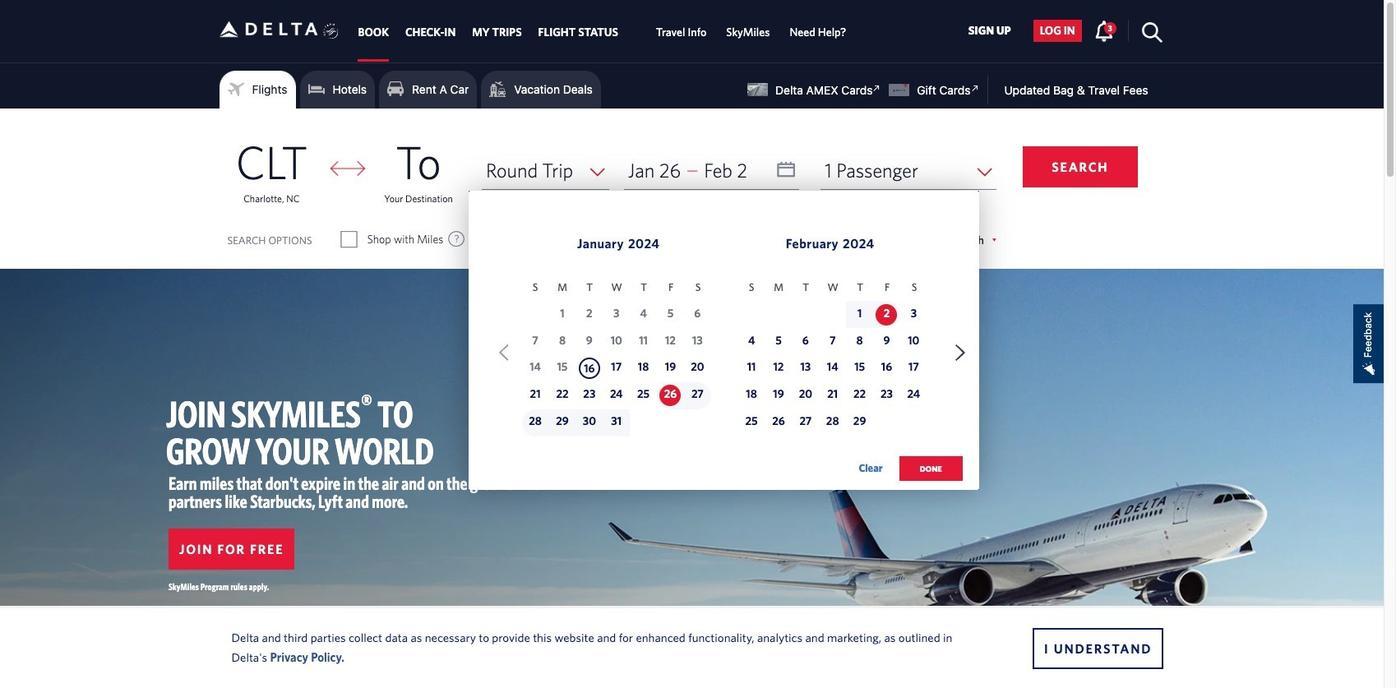 Task type: describe. For each thing, give the bounding box(es) containing it.
skyteam image
[[323, 6, 339, 57]]

2 this link opens another site in a new window that may not follow the same accessibility policies as delta air lines. image from the left
[[967, 81, 983, 96]]

delta air lines image
[[219, 4, 318, 55]]

1 this link opens another site in a new window that may not follow the same accessibility policies as delta air lines. image from the left
[[869, 81, 885, 96]]



Task type: locate. For each thing, give the bounding box(es) containing it.
None checkbox
[[342, 231, 357, 247]]

None text field
[[624, 151, 799, 190]]

calendar expanded, use arrow keys to select date application
[[468, 191, 979, 498]]

tab panel
[[0, 109, 1384, 498]]

0 horizontal spatial this link opens another site in a new window that may not follow the same accessibility policies as delta air lines. image
[[869, 81, 885, 96]]

this link opens another site in a new window that may not follow the same accessibility policies as delta air lines. image
[[869, 81, 885, 96], [967, 81, 983, 96]]

None field
[[482, 151, 609, 190], [821, 151, 996, 190], [482, 151, 609, 190], [821, 151, 996, 190]]

None checkbox
[[636, 231, 650, 247]]

tab list
[[350, 0, 856, 62]]

1 horizontal spatial this link opens another site in a new window that may not follow the same accessibility policies as delta air lines. image
[[967, 81, 983, 96]]



